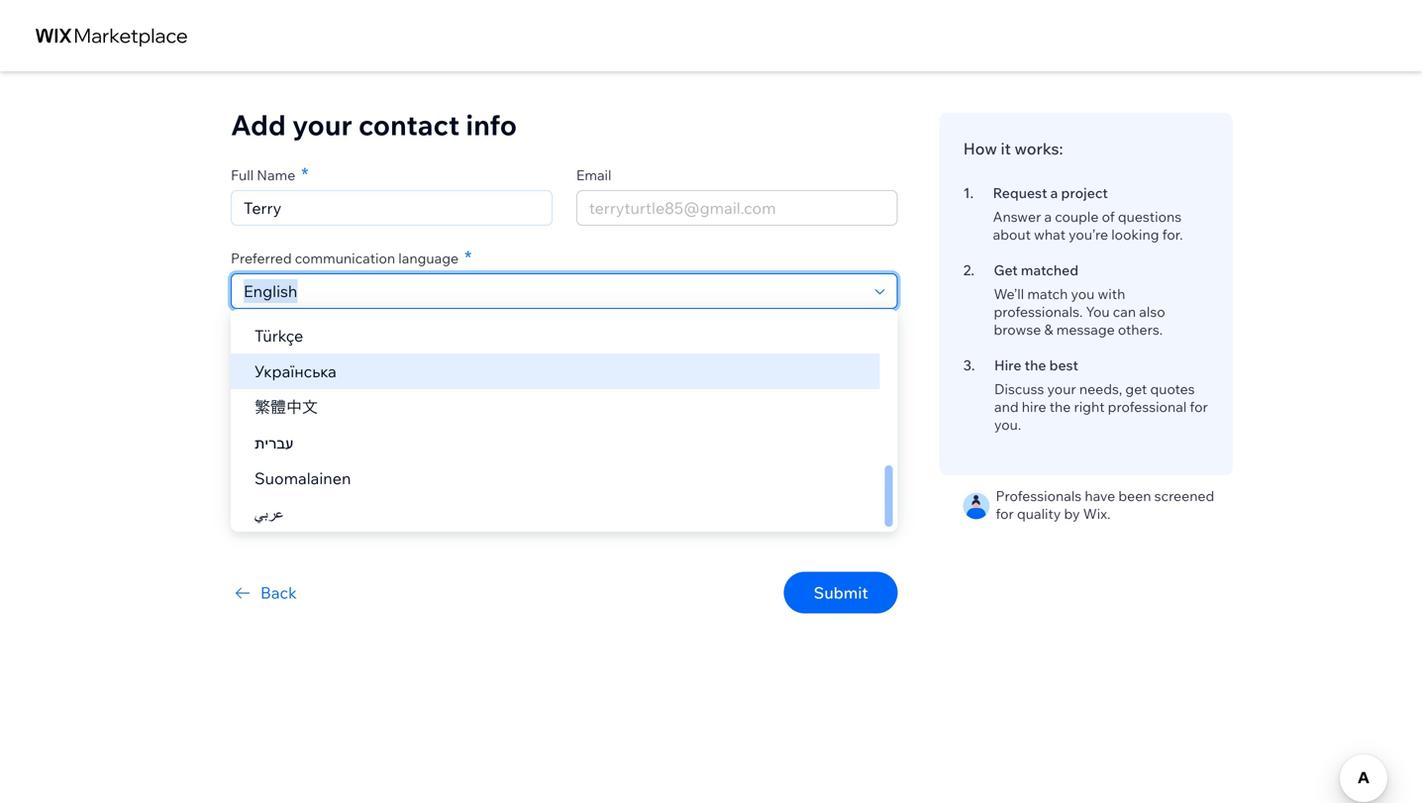Task type: locate. For each thing, give the bounding box(es) containing it.
. left get
[[971, 262, 975, 279]]

українська
[[255, 362, 337, 381]]

1 vertical spatial for
[[996, 505, 1014, 523]]

discuss
[[995, 380, 1045, 398]]

get
[[994, 262, 1018, 279]]

phone
[[231, 333, 272, 350]]

עברית
[[255, 433, 294, 453]]

1 horizontal spatial phone number (optional) field
[[348, 358, 546, 391]]

1 vertical spatial a
[[1045, 208, 1052, 225]]

a
[[1051, 184, 1059, 202], [1045, 208, 1052, 225]]

and inside 'hire the best discuss your needs, get quotes and hire the right professional for you.'
[[995, 398, 1019, 416]]

you up you at top
[[1072, 285, 1095, 303]]

. for 1
[[971, 184, 974, 202]]

a up what
[[1045, 208, 1052, 225]]

1 .
[[964, 184, 974, 202]]

about inside request a project answer a couple of questions about what you're looking for.
[[993, 226, 1031, 243]]

about down agree
[[389, 443, 421, 458]]

1 horizontal spatial the
[[1025, 357, 1047, 374]]

request a project answer a couple of questions about what you're looking for.
[[993, 184, 1184, 243]]

Phone number (optional) field
[[238, 358, 304, 391], [348, 358, 546, 391]]

professionals.
[[994, 303, 1083, 321]]

name
[[257, 166, 296, 184]]

submit
[[814, 583, 869, 603]]

you
[[1086, 303, 1110, 321]]

for down quotes
[[1190, 398, 1209, 416]]

0 vertical spatial about
[[993, 226, 1031, 243]]

3 .
[[964, 357, 975, 374]]

2 vertical spatial .
[[972, 357, 975, 374]]

looking
[[1112, 226, 1160, 243]]

contact
[[359, 108, 460, 142], [321, 443, 363, 458]]

and up you. in the right of the page
[[995, 398, 1019, 416]]

have
[[1085, 487, 1116, 505]]

0 horizontal spatial *
[[301, 163, 309, 185]]

match
[[1028, 285, 1068, 303]]

full
[[231, 166, 254, 184]]

2 horizontal spatial the
[[1050, 398, 1071, 416]]

0 vertical spatial and
[[995, 398, 1019, 416]]

0 horizontal spatial for
[[996, 505, 1014, 523]]

language
[[399, 250, 459, 267]]

a left "project" at the top right
[[1051, 184, 1059, 202]]

to down "submit" on the left bottom of page
[[307, 443, 318, 458]]

professionals have been screened for quality by wix.
[[996, 487, 1215, 523]]

2 vertical spatial you
[[366, 443, 386, 458]]

your down best
[[1048, 380, 1077, 398]]

0 vertical spatial .
[[971, 184, 974, 202]]

2 horizontal spatial you
[[1072, 285, 1095, 303]]

others.
[[1118, 321, 1163, 338]]

about
[[993, 226, 1031, 243], [389, 443, 421, 458]]

we'll
[[994, 285, 1025, 303]]

0 horizontal spatial phone number (optional) field
[[238, 358, 304, 391]]

1 vertical spatial you
[[342, 425, 363, 439]]

1 horizontal spatial about
[[993, 226, 1031, 243]]

you left agree
[[342, 425, 363, 439]]

. down how
[[971, 184, 974, 202]]

1 horizontal spatial and
[[995, 398, 1019, 416]]

phone number (optional) field up the project.
[[348, 358, 546, 391]]

1 vertical spatial contact
[[321, 443, 363, 458]]

0 horizontal spatial you
[[342, 425, 363, 439]]

agree
[[365, 425, 397, 439]]

list box
[[231, 282, 898, 532]]

request
[[993, 184, 1048, 202]]

1 vertical spatial .
[[971, 262, 975, 279]]

you.
[[995, 416, 1022, 433]]

0 vertical spatial you
[[1072, 285, 1095, 303]]

1 horizontal spatial you
[[366, 443, 386, 458]]

you down agree
[[366, 443, 386, 458]]

get
[[1126, 380, 1148, 398]]

.
[[971, 184, 974, 202], [971, 262, 975, 279], [972, 357, 975, 374]]

information
[[763, 425, 827, 439]]

your inside 'hire the best discuss your needs, get quotes and hire the right professional for you.'
[[1048, 380, 1077, 398]]

0 horizontal spatial about
[[389, 443, 421, 458]]

get matched we'll match you with professionals. you can also browse & message others.
[[994, 262, 1166, 338]]

українська option
[[231, 354, 881, 389]]

hire
[[1022, 398, 1047, 416]]

phone number (optional)
[[231, 333, 391, 350]]

contact down by clicking "submit" you agree to the
[[321, 443, 363, 458]]

professionals
[[231, 443, 304, 458]]

about down answer
[[993, 226, 1031, 243]]

to
[[400, 425, 411, 439], [830, 425, 841, 439], [307, 443, 318, 458]]

you
[[1072, 285, 1095, 303], [342, 425, 363, 439], [366, 443, 386, 458]]

for.
[[1163, 226, 1184, 243]]

list box containing ไทย
[[231, 282, 898, 532]]

3
[[964, 357, 972, 374]]

1 horizontal spatial to
[[400, 425, 411, 439]]

how it works:
[[964, 139, 1064, 159]]

number
[[276, 333, 326, 350]]

ไทย
[[255, 290, 281, 310]]

. left hire
[[972, 357, 975, 374]]

1 vertical spatial and
[[604, 425, 625, 439]]

0 vertical spatial for
[[1190, 398, 1209, 416]]

full name *
[[231, 163, 309, 185]]

1 horizontal spatial for
[[1190, 398, 1209, 416]]

contact left info on the left top of page
[[359, 108, 460, 142]]

screened
[[1155, 487, 1215, 505]]

phone number (optional) field up 繁體中文
[[238, 358, 304, 391]]

* right language
[[465, 246, 472, 269]]

0 vertical spatial the
[[1025, 357, 1047, 374]]

it
[[1001, 139, 1012, 159]]

0 horizontal spatial and
[[604, 425, 625, 439]]

what
[[1035, 226, 1066, 243]]

for left quality
[[996, 505, 1014, 523]]

1 vertical spatial about
[[389, 443, 421, 458]]

for inside professionals have been screened for quality by wix.
[[996, 505, 1014, 523]]

and left that
[[604, 425, 625, 439]]

Preferred communication language field
[[238, 274, 870, 308]]

* right name
[[301, 163, 309, 185]]

Full Name field
[[238, 191, 546, 225]]

to left enable
[[830, 425, 841, 439]]

1 horizontal spatial *
[[465, 246, 472, 269]]

and
[[995, 398, 1019, 416], [604, 425, 625, 439]]

0 horizontal spatial the
[[414, 425, 432, 439]]

0 vertical spatial a
[[1051, 184, 1059, 202]]

add
[[231, 108, 286, 142]]

for
[[1190, 398, 1209, 416], [996, 505, 1014, 523]]

preferred communication language *
[[231, 246, 472, 269]]

right
[[1075, 398, 1105, 416]]

your right add
[[292, 108, 352, 142]]

1 vertical spatial the
[[1050, 398, 1071, 416]]

. for 2
[[971, 262, 975, 279]]

the
[[1025, 357, 1047, 374], [1050, 398, 1071, 416], [414, 425, 432, 439]]

your
[[292, 108, 352, 142], [1048, 380, 1077, 398], [735, 425, 760, 439], [424, 443, 449, 458]]

1 vertical spatial *
[[465, 246, 472, 269]]

contact inside and that wix may share your information to enable professionals to contact you about your project.
[[321, 443, 363, 458]]

*
[[301, 163, 309, 185], [465, 246, 472, 269]]

to right agree
[[400, 425, 411, 439]]

communication
[[295, 250, 396, 267]]



Task type: vqa. For each thing, say whether or not it's contained in the screenshot.
get
yes



Task type: describe. For each thing, give the bounding box(es) containing it.
your left the project.
[[424, 443, 449, 458]]

submit button
[[784, 572, 898, 614]]

clicking
[[248, 425, 290, 439]]

"submit"
[[293, 425, 340, 439]]

also
[[1140, 303, 1166, 321]]

by
[[231, 425, 245, 439]]

繁體中文
[[255, 397, 318, 417]]

2 phone number (optional) field from the left
[[348, 358, 546, 391]]

needs,
[[1080, 380, 1123, 398]]

share
[[702, 425, 733, 439]]

about inside and that wix may share your information to enable professionals to contact you about your project.
[[389, 443, 421, 458]]

browse
[[994, 321, 1042, 338]]

may
[[676, 425, 700, 439]]

you're
[[1069, 226, 1109, 243]]

and inside and that wix may share your information to enable professionals to contact you about your project.
[[604, 425, 625, 439]]

hire
[[995, 357, 1022, 374]]

enable
[[844, 425, 881, 439]]

by
[[1065, 505, 1081, 523]]

project
[[1062, 184, 1109, 202]]

best
[[1050, 357, 1079, 374]]

0 vertical spatial *
[[301, 163, 309, 185]]

türkçe
[[255, 326, 303, 346]]

Email field
[[583, 191, 891, 225]]

(optional)
[[329, 333, 391, 350]]

back button
[[231, 581, 297, 605]]

info
[[466, 108, 517, 142]]

been
[[1119, 487, 1152, 505]]

professionals
[[996, 487, 1082, 505]]

عربي
[[255, 504, 284, 524]]

you inside and that wix may share your information to enable professionals to contact you about your project.
[[366, 443, 386, 458]]

for inside 'hire the best discuss your needs, get quotes and hire the right professional for you.'
[[1190, 398, 1209, 416]]

wix
[[653, 425, 674, 439]]

quality
[[1018, 505, 1062, 523]]

suomalainen
[[255, 469, 351, 488]]

0 vertical spatial contact
[[359, 108, 460, 142]]

can
[[1113, 303, 1137, 321]]

0 horizontal spatial to
[[307, 443, 318, 458]]

email
[[577, 166, 612, 184]]

message
[[1057, 321, 1115, 338]]

your right share
[[735, 425, 760, 439]]

&
[[1045, 321, 1054, 338]]

questions
[[1119, 208, 1182, 225]]

answer
[[993, 208, 1042, 225]]

by clicking "submit" you agree to the
[[231, 425, 435, 439]]

couple
[[1056, 208, 1099, 225]]

that
[[628, 425, 650, 439]]

preferred
[[231, 250, 292, 267]]

quotes
[[1151, 380, 1196, 398]]

how
[[964, 139, 998, 159]]

2 vertical spatial the
[[414, 425, 432, 439]]

matched
[[1021, 262, 1079, 279]]

hire the best discuss your needs, get quotes and hire the right professional for you.
[[995, 357, 1209, 433]]

project.
[[452, 443, 494, 458]]

add your contact info
[[231, 108, 517, 142]]

back
[[261, 583, 297, 603]]

with
[[1098, 285, 1126, 303]]

wix.
[[1084, 505, 1111, 523]]

and that wix may share your information to enable professionals to contact you about your project.
[[231, 425, 881, 458]]

professional
[[1108, 398, 1187, 416]]

1
[[964, 184, 971, 202]]

you inside 'get matched we'll match you with professionals. you can also browse & message others.'
[[1072, 285, 1095, 303]]

2 .
[[964, 262, 975, 279]]

1 phone number (optional) field from the left
[[238, 358, 304, 391]]

. for 3
[[972, 357, 975, 374]]

of
[[1102, 208, 1115, 225]]

2
[[964, 262, 971, 279]]

2 horizontal spatial to
[[830, 425, 841, 439]]

works:
[[1015, 139, 1064, 159]]



